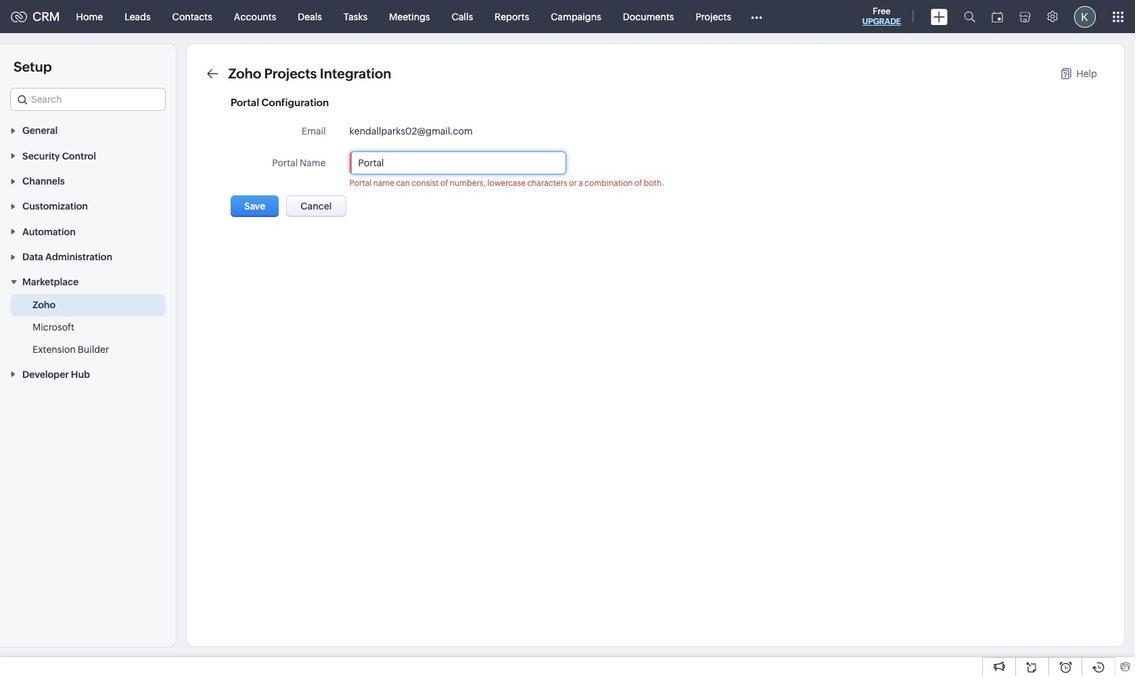 Task type: vqa. For each thing, say whether or not it's contained in the screenshot.
Microsoft link
yes



Task type: locate. For each thing, give the bounding box(es) containing it.
can
[[396, 179, 410, 188]]

portal left name
[[350, 179, 372, 188]]

0 horizontal spatial zoho
[[32, 300, 56, 311]]

calls
[[452, 11, 473, 22]]

portal for portal configuration
[[231, 97, 259, 108]]

marketplace region
[[0, 295, 176, 362]]

developer
[[22, 369, 69, 380]]

0 horizontal spatial of
[[441, 179, 448, 188]]

2 horizontal spatial portal
[[350, 179, 372, 188]]

0 vertical spatial zoho
[[228, 66, 261, 81]]

logo image
[[11, 11, 27, 22]]

campaigns link
[[540, 0, 613, 33]]

calls link
[[441, 0, 484, 33]]

leads
[[125, 11, 151, 22]]

zoho inside marketplace region
[[32, 300, 56, 311]]

security control
[[22, 151, 96, 162]]

projects left the other modules field
[[696, 11, 732, 22]]

of
[[441, 179, 448, 188], [635, 179, 643, 188]]

data administration
[[22, 252, 112, 263]]

a
[[579, 179, 583, 188]]

0 horizontal spatial portal
[[231, 97, 259, 108]]

tasks link
[[333, 0, 379, 33]]

administration
[[45, 252, 112, 263]]

data administration button
[[0, 244, 176, 269]]

security control button
[[0, 143, 176, 168]]

of right consist
[[441, 179, 448, 188]]

portal for portal name can consist of numbers, lowercase characters or a combination of both.
[[350, 179, 372, 188]]

of left both.
[[635, 179, 643, 188]]

builder
[[78, 345, 109, 356]]

name
[[300, 158, 326, 169]]

upgrade
[[863, 17, 902, 26]]

channels
[[22, 176, 65, 187]]

1 vertical spatial zoho
[[32, 300, 56, 311]]

general button
[[0, 118, 176, 143]]

portal for portal name
[[272, 158, 298, 169]]

or
[[569, 179, 577, 188]]

zoho
[[228, 66, 261, 81], [32, 300, 56, 311]]

both.
[[644, 179, 665, 188]]

integration
[[320, 66, 392, 81]]

customization
[[22, 201, 88, 212]]

extension builder
[[32, 345, 109, 356]]

characters
[[528, 179, 568, 188]]

cancel button
[[287, 196, 346, 217]]

documents link
[[613, 0, 685, 33]]

free
[[873, 6, 891, 16]]

1 vertical spatial projects
[[264, 66, 317, 81]]

zoho down marketplace
[[32, 300, 56, 311]]

0 vertical spatial portal
[[231, 97, 259, 108]]

profile element
[[1067, 0, 1105, 33]]

kendallparks02@gmail.com
[[350, 126, 473, 137]]

1 vertical spatial portal
[[272, 158, 298, 169]]

portal left configuration on the top of page
[[231, 97, 259, 108]]

portal left "name"
[[272, 158, 298, 169]]

projects
[[696, 11, 732, 22], [264, 66, 317, 81]]

home
[[76, 11, 103, 22]]

configuration
[[262, 97, 329, 108]]

projects up configuration on the top of page
[[264, 66, 317, 81]]

2 vertical spatial portal
[[350, 179, 372, 188]]

portal
[[231, 97, 259, 108], [272, 158, 298, 169], [350, 179, 372, 188]]

0 horizontal spatial projects
[[264, 66, 317, 81]]

deals
[[298, 11, 322, 22]]

zoho link
[[32, 299, 56, 312]]

1 horizontal spatial projects
[[696, 11, 732, 22]]

1 horizontal spatial portal
[[272, 158, 298, 169]]

1 horizontal spatial of
[[635, 179, 643, 188]]

consist
[[412, 179, 439, 188]]

create menu image
[[931, 8, 948, 25]]

developer hub button
[[0, 362, 176, 387]]

zoho up portal configuration
[[228, 66, 261, 81]]

home link
[[65, 0, 114, 33]]

1 horizontal spatial zoho
[[228, 66, 261, 81]]

None field
[[10, 88, 166, 111]]

save button
[[231, 196, 279, 217]]



Task type: describe. For each thing, give the bounding box(es) containing it.
microsoft link
[[32, 321, 74, 335]]

contacts
[[172, 11, 212, 22]]

zoho for zoho
[[32, 300, 56, 311]]

2 of from the left
[[635, 179, 643, 188]]

accounts link
[[223, 0, 287, 33]]

0 vertical spatial projects
[[696, 11, 732, 22]]

help
[[1077, 68, 1098, 79]]

meetings link
[[379, 0, 441, 33]]

crm link
[[11, 9, 60, 24]]

campaigns
[[551, 11, 602, 22]]

channels button
[[0, 168, 176, 194]]

calendar image
[[992, 11, 1004, 22]]

portal name
[[272, 158, 326, 169]]

extension
[[32, 345, 76, 356]]

documents
[[623, 11, 675, 22]]

portal configuration
[[231, 97, 329, 108]]

developer hub
[[22, 369, 90, 380]]

cancel
[[301, 201, 332, 212]]

email
[[302, 126, 326, 137]]

free upgrade
[[863, 6, 902, 26]]

automation button
[[0, 219, 176, 244]]

save
[[244, 201, 266, 212]]

search image
[[965, 11, 976, 22]]

reports
[[495, 11, 530, 22]]

security
[[22, 151, 60, 162]]

portal name can consist of numbers, lowercase characters or a combination of both.
[[350, 179, 665, 188]]

1 of from the left
[[441, 179, 448, 188]]

crm
[[32, 9, 60, 24]]

leads link
[[114, 0, 162, 33]]

data
[[22, 252, 43, 263]]

projects link
[[685, 0, 743, 33]]

Other Modules field
[[743, 6, 772, 27]]

meetings
[[389, 11, 430, 22]]

hub
[[71, 369, 90, 380]]

accounts
[[234, 11, 276, 22]]

Search text field
[[11, 89, 165, 110]]

Portal Name text field
[[350, 152, 566, 174]]

general
[[22, 125, 58, 136]]

microsoft
[[32, 322, 74, 333]]

create menu element
[[923, 0, 957, 33]]

setup
[[14, 59, 52, 74]]

numbers,
[[450, 179, 486, 188]]

combination
[[585, 179, 633, 188]]

control
[[62, 151, 96, 162]]

marketplace
[[22, 277, 79, 288]]

profile image
[[1075, 6, 1097, 27]]

deals link
[[287, 0, 333, 33]]

reports link
[[484, 0, 540, 33]]

customization button
[[0, 194, 176, 219]]

marketplace button
[[0, 269, 176, 295]]

name
[[373, 179, 395, 188]]

search element
[[957, 0, 984, 33]]

tasks
[[344, 11, 368, 22]]

zoho for zoho projects integration
[[228, 66, 261, 81]]

contacts link
[[162, 0, 223, 33]]

zoho projects integration
[[228, 66, 392, 81]]

lowercase
[[488, 179, 526, 188]]

automation
[[22, 227, 76, 237]]



